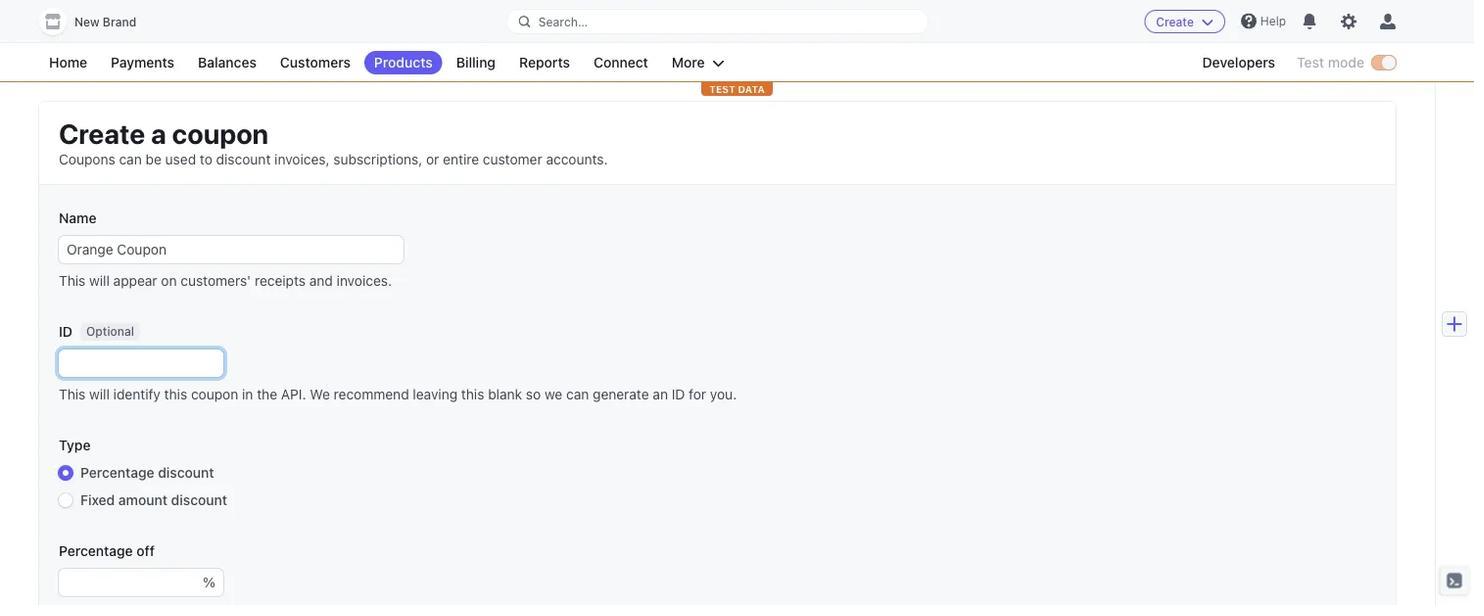 Task type: describe. For each thing, give the bounding box(es) containing it.
payments
[[111, 54, 174, 71]]

entire
[[443, 151, 479, 168]]

percentage for percentage off
[[59, 543, 133, 559]]

test
[[1297, 54, 1325, 71]]

amount
[[118, 492, 168, 509]]

used
[[165, 151, 196, 168]]

connect link
[[584, 51, 658, 74]]

1 vertical spatial discount
[[158, 465, 214, 481]]

percentage discount
[[80, 465, 214, 481]]

will for appear
[[89, 273, 110, 289]]

create a coupon coupons can be used to discount invoices, subscriptions, or entire customer accounts.
[[59, 117, 608, 168]]

ID text field
[[59, 350, 223, 377]]

appear
[[113, 273, 157, 289]]

percentage for percentage discount
[[80, 465, 154, 481]]

you.
[[710, 387, 737, 403]]

blank
[[488, 387, 522, 403]]

leaving
[[413, 387, 458, 403]]

create for create a coupon coupons can be used to discount invoices, subscriptions, or entire customer accounts.
[[59, 117, 145, 149]]

an
[[653, 387, 668, 403]]

we
[[545, 387, 563, 403]]

fixed
[[80, 492, 115, 509]]

or
[[426, 151, 439, 168]]

and
[[309, 273, 333, 289]]

customers'
[[181, 273, 251, 289]]

test mode
[[1297, 54, 1365, 71]]

1 vertical spatial id
[[672, 387, 685, 403]]

to
[[200, 151, 213, 168]]

% button
[[203, 569, 223, 597]]

test
[[710, 83, 736, 95]]

identify
[[113, 387, 161, 403]]

this will identify this coupon in the api. we recommend leaving this blank so we can generate an id for you.
[[59, 387, 737, 403]]

test data
[[710, 83, 765, 95]]

connect
[[594, 54, 648, 71]]

developers link
[[1193, 51, 1286, 74]]

customers link
[[270, 51, 361, 74]]

invoices,
[[275, 151, 330, 168]]

in
[[242, 387, 253, 403]]

customers
[[280, 54, 351, 71]]

discount inside create a coupon coupons can be used to discount invoices, subscriptions, or entire customer accounts.
[[216, 151, 271, 168]]

billing link
[[447, 51, 506, 74]]

type
[[59, 437, 91, 454]]

Search… text field
[[507, 9, 928, 34]]

off
[[136, 543, 155, 559]]

%
[[203, 575, 216, 591]]

can inside create a coupon coupons can be used to discount invoices, subscriptions, or entire customer accounts.
[[119, 151, 142, 168]]

receipts
[[255, 273, 306, 289]]

balances
[[198, 54, 257, 71]]

balances link
[[188, 51, 266, 74]]

home
[[49, 54, 87, 71]]

invoices.
[[337, 273, 392, 289]]

billing
[[456, 54, 496, 71]]

so
[[526, 387, 541, 403]]

api.
[[281, 387, 306, 403]]

data
[[738, 83, 765, 95]]

Name text field
[[59, 236, 404, 264]]

on
[[161, 273, 177, 289]]



Task type: locate. For each thing, give the bounding box(es) containing it.
1 vertical spatial create
[[59, 117, 145, 149]]

accounts.
[[546, 151, 608, 168]]

None text field
[[59, 569, 203, 597]]

1 vertical spatial will
[[89, 387, 110, 403]]

will for identify
[[89, 387, 110, 403]]

1 this from the top
[[59, 273, 86, 289]]

2 vertical spatial discount
[[171, 492, 227, 509]]

0 vertical spatial percentage
[[80, 465, 154, 481]]

this
[[164, 387, 187, 403], [461, 387, 484, 403]]

create for create
[[1156, 15, 1194, 28]]

discount
[[216, 151, 271, 168], [158, 465, 214, 481], [171, 492, 227, 509]]

new brand
[[74, 15, 136, 29]]

new brand button
[[39, 8, 156, 35]]

create up coupons
[[59, 117, 145, 149]]

2 this from the top
[[59, 387, 86, 403]]

home link
[[39, 51, 97, 74]]

1 horizontal spatial this
[[461, 387, 484, 403]]

products link
[[364, 51, 443, 74]]

customer
[[483, 151, 543, 168]]

we
[[310, 387, 330, 403]]

payments link
[[101, 51, 184, 74]]

more button
[[662, 51, 734, 74]]

0 horizontal spatial can
[[119, 151, 142, 168]]

this
[[59, 273, 86, 289], [59, 387, 86, 403]]

0 vertical spatial can
[[119, 151, 142, 168]]

can
[[119, 151, 142, 168], [566, 387, 589, 403]]

will
[[89, 273, 110, 289], [89, 387, 110, 403]]

this up type
[[59, 387, 86, 403]]

this for this will appear on customers' receipts and invoices.
[[59, 273, 86, 289]]

id
[[59, 324, 72, 340], [672, 387, 685, 403]]

coupons
[[59, 151, 115, 168]]

this left blank
[[461, 387, 484, 403]]

will left appear
[[89, 273, 110, 289]]

be
[[146, 151, 162, 168]]

discount up fixed amount discount
[[158, 465, 214, 481]]

1 horizontal spatial create
[[1156, 15, 1194, 28]]

will left identify
[[89, 387, 110, 403]]

for
[[689, 387, 707, 403]]

create
[[1156, 15, 1194, 28], [59, 117, 145, 149]]

0 vertical spatial coupon
[[172, 117, 269, 149]]

discount right to
[[216, 151, 271, 168]]

1 vertical spatial coupon
[[191, 387, 238, 403]]

more
[[672, 54, 705, 71]]

fixed amount discount
[[80, 492, 227, 509]]

1 vertical spatial percentage
[[59, 543, 133, 559]]

search…
[[539, 15, 588, 28]]

1 horizontal spatial can
[[566, 387, 589, 403]]

can right "we"
[[566, 387, 589, 403]]

0 vertical spatial id
[[59, 324, 72, 340]]

create inside button
[[1156, 15, 1194, 28]]

percentage up fixed
[[80, 465, 154, 481]]

the
[[257, 387, 277, 403]]

products
[[374, 54, 433, 71]]

0 vertical spatial discount
[[216, 151, 271, 168]]

mode
[[1328, 54, 1365, 71]]

coupon
[[172, 117, 269, 149], [191, 387, 238, 403]]

developers
[[1203, 54, 1276, 71]]

id left optional
[[59, 324, 72, 340]]

new
[[74, 15, 100, 29]]

a
[[151, 117, 166, 149]]

coupon inside create a coupon coupons can be used to discount invoices, subscriptions, or entire customer accounts.
[[172, 117, 269, 149]]

discount right amount
[[171, 492, 227, 509]]

create up developers link
[[1156, 15, 1194, 28]]

percentage left off
[[59, 543, 133, 559]]

create button
[[1145, 10, 1226, 33]]

percentage off
[[59, 543, 155, 559]]

1 will from the top
[[89, 273, 110, 289]]

recommend
[[334, 387, 409, 403]]

0 vertical spatial create
[[1156, 15, 1194, 28]]

0 vertical spatial will
[[89, 273, 110, 289]]

name
[[59, 210, 97, 226]]

reports
[[519, 54, 570, 71]]

this down name
[[59, 273, 86, 289]]

subscriptions,
[[333, 151, 423, 168]]

0 horizontal spatial id
[[59, 324, 72, 340]]

optional
[[86, 325, 134, 339]]

percentage
[[80, 465, 154, 481], [59, 543, 133, 559]]

id right the an
[[672, 387, 685, 403]]

1 vertical spatial this
[[59, 387, 86, 403]]

coupon left in
[[191, 387, 238, 403]]

1 vertical spatial can
[[566, 387, 589, 403]]

this for this will identify this coupon in the api. we recommend leaving this blank so we can generate an id for you.
[[59, 387, 86, 403]]

0 horizontal spatial create
[[59, 117, 145, 149]]

0 horizontal spatial this
[[164, 387, 187, 403]]

Search… search field
[[507, 9, 928, 34]]

coupon up to
[[172, 117, 269, 149]]

reports link
[[510, 51, 580, 74]]

help
[[1261, 14, 1286, 28]]

this right identify
[[164, 387, 187, 403]]

can left be
[[119, 151, 142, 168]]

brand
[[103, 15, 136, 29]]

help button
[[1233, 5, 1294, 37]]

generate
[[593, 387, 649, 403]]

1 this from the left
[[164, 387, 187, 403]]

0 vertical spatial this
[[59, 273, 86, 289]]

1 horizontal spatial id
[[672, 387, 685, 403]]

this will appear on customers' receipts and invoices.
[[59, 273, 392, 289]]

create inside create a coupon coupons can be used to discount invoices, subscriptions, or entire customer accounts.
[[59, 117, 145, 149]]

2 will from the top
[[89, 387, 110, 403]]

2 this from the left
[[461, 387, 484, 403]]



Task type: vqa. For each thing, say whether or not it's contained in the screenshot.
customers'
yes



